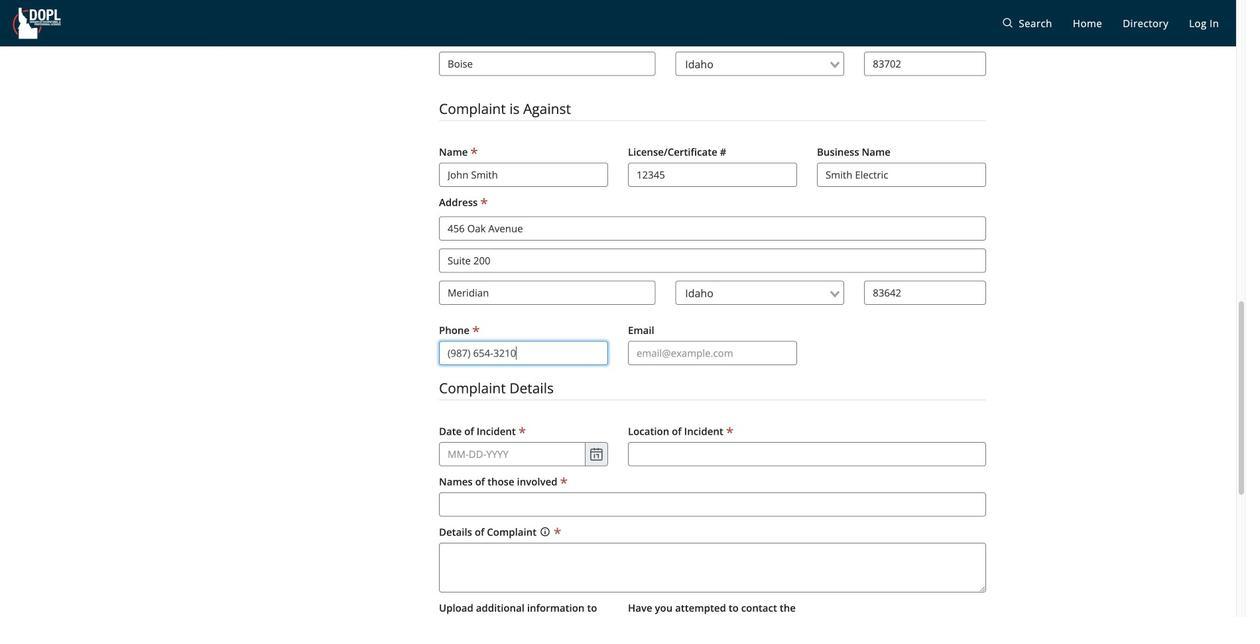 Task type: describe. For each thing, give the bounding box(es) containing it.
email@example.com email field
[[628, 341, 797, 365]]

search for option field for address line 1 text field address line 2 text field zip "text box"
[[675, 281, 845, 305]]

search image
[[1003, 16, 1013, 30]]

info image
[[541, 526, 550, 539]]

date of incident element
[[439, 424, 526, 439]]

(999) 999-9999 telephone field
[[439, 341, 608, 365]]

zip text field for address line 1 text field address line 2 text field
[[864, 281, 986, 305]]

upload additional information to support complaint element
[[439, 601, 608, 618]]

address line 2 text field for address line 1 text field
[[439, 249, 986, 273]]



Task type: locate. For each thing, give the bounding box(es) containing it.
0 vertical spatial city text field
[[439, 52, 656, 76]]

1 vertical spatial city text field
[[439, 281, 656, 305]]

MM-DD-YYYY text field
[[439, 443, 586, 467]]

address line 2 text field for address line 1 text box
[[439, 19, 986, 44]]

2 zip text field from the top
[[864, 281, 986, 305]]

license/certificate # element
[[628, 145, 727, 160]]

location of incident element
[[628, 424, 734, 439]]

email element
[[628, 323, 655, 338]]

address line 2 text field down address line 1 text box
[[439, 19, 986, 44]]

search for option field for zip "text box" corresponding to address line 2 text field related to address line 1 text box
[[675, 52, 845, 76]]

2 city text field from the top
[[439, 281, 656, 305]]

1 zip text field from the top
[[864, 52, 986, 76]]

0 vertical spatial zip text field
[[864, 52, 986, 76]]

Zip text field
[[864, 52, 986, 76], [864, 281, 986, 305]]

name element
[[439, 145, 478, 160]]

None text field
[[628, 163, 797, 187], [817, 163, 986, 187], [439, 493, 986, 517], [439, 543, 986, 593], [628, 163, 797, 187], [817, 163, 986, 187], [439, 493, 986, 517], [439, 543, 986, 593]]

Search for option field
[[675, 52, 845, 76], [675, 281, 845, 305]]

1 address line 2 text field from the top
[[439, 19, 986, 44]]

2 address line 2 text field from the top
[[439, 249, 986, 273]]

None search field
[[677, 282, 827, 304]]

Address Line 1 text field
[[439, 0, 986, 11]]

None search field
[[677, 52, 827, 75]]

city text field for address line 1 text field address line 2 text field
[[439, 281, 656, 305]]

business name element
[[817, 145, 891, 160]]

1 vertical spatial search for option field
[[675, 281, 845, 305]]

Address Line 2 text field
[[439, 19, 986, 44], [439, 249, 986, 273]]

City text field
[[439, 52, 656, 76], [439, 281, 656, 305]]

1 city text field from the top
[[439, 52, 656, 76]]

1 vertical spatial zip text field
[[864, 281, 986, 305]]

address line 2 text field down address line 1 text field
[[439, 249, 986, 273]]

1 search for option field from the top
[[675, 52, 845, 76]]

phone element
[[439, 323, 480, 338]]

None text field
[[439, 163, 608, 187], [628, 443, 986, 467], [439, 163, 608, 187], [628, 443, 986, 467]]

city text field for address line 2 text field related to address line 1 text box
[[439, 52, 656, 76]]

names of those involved element
[[439, 475, 568, 490]]

2 search for option field from the top
[[675, 281, 845, 305]]

zip text field for address line 2 text field related to address line 1 text box
[[864, 52, 986, 76]]

0 vertical spatial address line 2 text field
[[439, 19, 986, 44]]

Address Line 1 text field
[[439, 217, 986, 241]]

0 vertical spatial search for option field
[[675, 52, 845, 76]]

1 vertical spatial address line 2 text field
[[439, 249, 986, 273]]



Task type: vqa. For each thing, say whether or not it's contained in the screenshot.
Business Name element
yes



